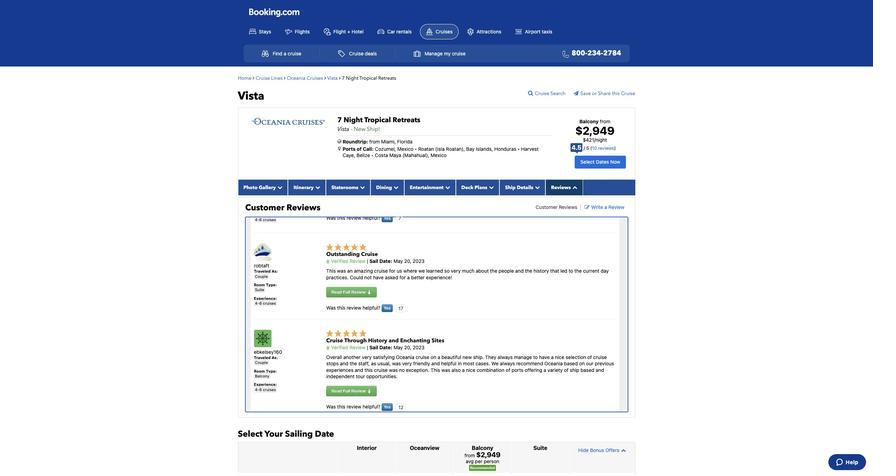 Task type: vqa. For each thing, say whether or not it's contained in the screenshot.
Port to the bottom
no



Task type: locate. For each thing, give the bounding box(es) containing it.
2 vertical spatial review
[[347, 404, 362, 410]]

0 horizontal spatial select
[[238, 429, 263, 440]]

3 6 from the top
[[259, 388, 262, 392]]

chevron up image inside reviews dropdown button
[[571, 185, 578, 190]]

| sail date: may 20, 2023
[[366, 259, 425, 264], [366, 345, 425, 351]]

usual,
[[378, 361, 391, 367]]

1 vertical spatial type:
[[266, 369, 277, 374]]

was up date
[[327, 404, 336, 410]]

chevron down image for ship details
[[534, 185, 540, 190]]

cruises up manage my cruise
[[436, 28, 453, 34]]

chevron up image
[[571, 185, 578, 190], [620, 449, 627, 453]]

from
[[600, 118, 611, 124], [370, 139, 380, 145], [465, 453, 475, 459]]

balcony down ebkelsey160 traveled as: couple
[[255, 374, 270, 379]]

full down independent
[[343, 389, 350, 394]]

0 vertical spatial yes
[[384, 216, 391, 221]]

experience: 4-6 cruises
[[254, 296, 277, 306], [254, 383, 277, 392]]

2 horizontal spatial from
[[600, 118, 611, 124]]

3 was from the top
[[327, 404, 336, 410]]

6 down room type: balcony
[[259, 388, 262, 392]]

room inside the room type: suite
[[254, 283, 265, 287]]

|
[[367, 259, 368, 264], [367, 345, 368, 351]]

cruise up asked
[[375, 268, 388, 274]]

$2,949 for from
[[477, 451, 501, 460]]

chevron down image inside itinerary dropdown button
[[314, 185, 321, 190]]

2 angle right image from the left
[[325, 76, 326, 80]]

7 night tropical retreats vista - new ship!
[[338, 115, 421, 133]]

room for cruise through history and enchanting sites
[[254, 369, 265, 374]]

traveled inside ebkelsey160 traveled as: couple
[[254, 356, 271, 360]]

traveled inside robtaft traveled as: couple
[[254, 269, 271, 274]]

2 type: from the top
[[266, 369, 277, 374]]

7 up globe icon
[[338, 115, 342, 125]]

a up the "variety"
[[552, 355, 554, 361]]

from right balcony
[[600, 118, 611, 124]]

1 couple from the top
[[255, 274, 268, 279]]

ebkelsey160
[[254, 350, 282, 355]]

balcony from $2,949 avg per person
[[465, 446, 501, 465]]

0 horizontal spatial oceania
[[287, 75, 306, 81]]

to inside this was an amazing cruise for us where we learned so very much about the people and the history that led to the current day practices.  could not have asked for a better experience!
[[569, 268, 574, 274]]

select for select          dates now
[[581, 159, 595, 165]]

1 horizontal spatial suite
[[534, 446, 548, 452]]

| for cruise
[[367, 259, 368, 264]]

booking.com home image
[[249, 8, 299, 17]]

6 down photo gallery
[[259, 218, 262, 222]]

roundtrip: from miami, florida
[[343, 139, 413, 145]]

itinerary button
[[288, 180, 326, 196]]

photo
[[244, 184, 258, 191]]

3 cruises from the top
[[263, 388, 276, 392]]

tropical down deals
[[360, 75, 377, 81]]

night for 7 night tropical retreats vista - new ship!
[[344, 115, 363, 125]]

chevron down image inside staterooms dropdown button
[[359, 185, 365, 190]]

chevron up image right bonus
[[620, 449, 627, 453]]

another
[[344, 355, 361, 361]]

type: inside the room type: suite
[[266, 283, 277, 287]]

suite inside the room type: suite
[[255, 288, 264, 292]]

oceania up the "variety"
[[545, 361, 563, 367]]

4- down room type: balcony
[[255, 388, 260, 392]]

offers
[[606, 448, 620, 454]]

customer reviews down chevron down image
[[245, 202, 321, 214]]

0 vertical spatial may
[[394, 259, 403, 264]]

vista
[[328, 75, 338, 81], [238, 89, 265, 104], [338, 125, 350, 133]]

map marker image
[[338, 146, 341, 151]]

review down tour at the left of the page
[[352, 389, 366, 394]]

sail for through
[[370, 345, 379, 351]]

2 was from the top
[[327, 305, 336, 311]]

vista main content
[[235, 70, 639, 476]]

1 vertical spatial couple
[[255, 361, 268, 365]]

0 vertical spatial night
[[346, 75, 359, 81]]

honduras
[[495, 146, 517, 152]]

read full review button for cruise
[[327, 387, 377, 397]]

2 20, from the top
[[405, 345, 412, 351]]

2 vertical spatial cruises
[[263, 388, 276, 392]]

a inside navigation
[[284, 51, 287, 57]]

read full review for cruise
[[332, 389, 367, 394]]

experience: 4-6 cruises down the room type: suite
[[254, 296, 277, 306]]

0 vertical spatial |
[[367, 259, 368, 264]]

1 angle right image from the left
[[253, 76, 255, 80]]

on down sites
[[431, 355, 437, 361]]

write a review link
[[585, 204, 625, 210]]

1 read full review button from the top
[[327, 287, 377, 298]]

date: up satisfying
[[380, 345, 393, 351]]

night up the -
[[344, 115, 363, 125]]

2 read full review from the top
[[332, 389, 367, 394]]

2 horizontal spatial oceania
[[545, 361, 563, 367]]

2 vertical spatial very
[[403, 361, 412, 367]]

very inside this was an amazing cruise for us where we learned so very much about the people and the history that led to the current day practices.  could not have asked for a better experience!
[[451, 268, 461, 274]]

dining
[[376, 184, 392, 191]]

1 vertical spatial may
[[394, 345, 403, 351]]

0 vertical spatial oceania
[[287, 75, 306, 81]]

3 review from the top
[[347, 404, 362, 410]]

type: down robtaft traveled as: couple
[[266, 283, 277, 287]]

current
[[584, 268, 600, 274]]

that
[[551, 268, 560, 274]]

cruises inside vista main content
[[307, 75, 323, 81]]

room down robtaft traveled as: couple
[[254, 283, 265, 287]]

$2,949 for $2,949
[[576, 124, 615, 137]]

chevron down image left ship
[[488, 185, 494, 190]]

experience: for outstanding cruise
[[254, 296, 277, 301]]

ports
[[512, 368, 524, 373]]

20, for outstanding cruise
[[405, 259, 412, 264]]

2 read from the top
[[332, 389, 342, 394]]

review right write
[[609, 204, 625, 210]]

6 chevron down image from the left
[[534, 185, 540, 190]]

$2,949 up 4.5 / 5 ( 10 reviews )
[[576, 124, 615, 137]]

caye,
[[343, 152, 356, 158]]

cruise through history and enchanting sites
[[327, 337, 445, 345]]

1 date: from the top
[[380, 259, 393, 264]]

select down the "5"
[[581, 159, 595, 165]]

chevron down image left dining
[[359, 185, 365, 190]]

1 yes from the top
[[384, 216, 391, 221]]

angle right image right home
[[253, 76, 255, 80]]

1 small verified icon image from the top
[[327, 260, 330, 264]]

0 vertical spatial read full review
[[332, 290, 367, 295]]

0 horizontal spatial customer reviews
[[245, 202, 321, 214]]

balcony from $2,949 $421 / night
[[576, 118, 615, 143]]

chevron down image for entertainment
[[444, 185, 451, 190]]

7 night tropical retreats
[[342, 75, 397, 81]]

1 verified review from the top
[[330, 259, 366, 264]]

1 vertical spatial mexico
[[431, 152, 447, 158]]

room for outstanding cruise
[[254, 283, 265, 287]]

1 vertical spatial full
[[343, 389, 350, 394]]

1 vertical spatial was this review helpful? yes
[[327, 305, 391, 311]]

was inside this was an amazing cruise for us where we learned so very much about the people and the history that led to the current day practices.  could not have asked for a better experience!
[[337, 268, 346, 274]]

1 review from the top
[[347, 215, 362, 221]]

1 read from the top
[[332, 290, 342, 295]]

2 vertical spatial from
[[465, 453, 475, 459]]

chevron up image for hide bonus offers
[[620, 449, 627, 453]]

was
[[327, 215, 336, 221], [327, 305, 336, 311], [327, 404, 336, 410]]

1 4- from the top
[[255, 218, 260, 222]]

where
[[404, 268, 417, 274]]

vista down home
[[238, 89, 265, 104]]

small verified icon image for outstanding cruise
[[327, 260, 330, 264]]

this inside overall another very satisfying oceania cruise on a beautiful new ship.  they always manage to have a nice selection of cruise stops and the staff, as usual, was very friendly and helpful in most cases.  we always recommend oceania based on our previous experiences and this cruise was no exception.  this was also a nice combination of ports offering a variety of ship based and independent tour opportunities.
[[365, 368, 373, 373]]

cruise right my
[[452, 51, 466, 57]]

a left the "variety"
[[544, 368, 547, 373]]

2 yes button from the top
[[382, 305, 393, 313]]

chevron up image up customer reviews link
[[571, 185, 578, 190]]

0 vertical spatial have
[[373, 275, 384, 281]]

2 may from the top
[[394, 345, 403, 351]]

1 read full review from the top
[[332, 290, 367, 295]]

0 horizontal spatial balcony
[[255, 374, 270, 379]]

1 vertical spatial to
[[534, 355, 538, 361]]

cruises left vista 'link'
[[307, 75, 323, 81]]

1 vertical spatial small verified icon image
[[327, 347, 330, 350]]

1 horizontal spatial chevron up image
[[620, 449, 627, 453]]

room inside room type: balcony
[[254, 369, 265, 374]]

always up the we
[[498, 355, 513, 361]]

couple down robtaft at the left bottom of the page
[[255, 274, 268, 279]]

chevron down image inside the ship details dropdown button
[[534, 185, 540, 190]]

)
[[615, 145, 616, 151]]

travel menu navigation
[[244, 45, 630, 62]]

tropical for 7 night tropical retreats vista - new ship!
[[365, 115, 391, 125]]

0 vertical spatial yes button
[[382, 215, 393, 222]]

20, up no at the left of page
[[405, 345, 412, 351]]

1 chevron down image from the left
[[314, 185, 321, 190]]

1 vertical spatial on
[[580, 361, 585, 367]]

0 vertical spatial /
[[595, 137, 596, 143]]

this inside this was an amazing cruise for us where we learned so very much about the people and the history that led to the current day practices.  could not have asked for a better experience!
[[327, 268, 336, 274]]

retreats for 7 night tropical retreats
[[379, 75, 397, 81]]

1 full from the top
[[343, 290, 350, 295]]

2 small verified icon image from the top
[[327, 347, 330, 350]]

3 chevron down image from the left
[[392, 185, 399, 190]]

0 vertical spatial 7
[[342, 75, 345, 81]]

stays link
[[244, 24, 277, 39]]

1 verified review link from the top
[[327, 259, 366, 264]]

verified up an
[[331, 259, 349, 264]]

select
[[581, 159, 595, 165], [238, 429, 263, 440]]

0 vertical spatial mexico
[[398, 146, 414, 152]]

4- down the room type: suite
[[255, 301, 260, 306]]

robtaft image
[[254, 244, 272, 261]]

this down practices.
[[337, 305, 346, 311]]

1 was from the top
[[327, 215, 336, 221]]

date: up asked
[[380, 259, 393, 264]]

tropical inside 7 night tropical retreats vista - new ship!
[[365, 115, 391, 125]]

night inside 7 night tropical retreats vista - new ship!
[[344, 115, 363, 125]]

1 sail from the top
[[370, 259, 379, 264]]

for up asked
[[390, 268, 396, 274]]

0 horizontal spatial $2,949
[[477, 451, 501, 460]]

0 vertical spatial | sail date: may 20, 2023
[[366, 259, 425, 264]]

angle right image
[[253, 76, 255, 80], [325, 76, 326, 80], [339, 76, 341, 80]]

this down staterooms
[[337, 215, 346, 221]]

1 vertical spatial 2023
[[413, 345, 425, 351]]

7 for 7 night tropical retreats
[[342, 75, 345, 81]]

0 vertical spatial verified review
[[330, 259, 366, 264]]

as: for cruise through history and enchanting sites
[[272, 356, 278, 360]]

mexico down (isla
[[431, 152, 447, 158]]

1 vertical spatial cruises
[[307, 75, 323, 81]]

this up practices.
[[327, 268, 336, 274]]

always
[[498, 355, 513, 361], [500, 361, 515, 367]]

0 vertical spatial experience:
[[254, 296, 277, 301]]

1 2023 from the top
[[413, 259, 425, 264]]

4- down photo gallery
[[255, 218, 260, 222]]

couple inside robtaft traveled as: couple
[[255, 274, 268, 279]]

2 was this review helpful? yes from the top
[[327, 305, 391, 311]]

as: up the room type: suite
[[272, 269, 278, 274]]

7 down dining dropdown button
[[399, 216, 401, 222]]

night for 7 night tropical retreats
[[346, 75, 359, 81]]

experience: 4-6 cruises for outstanding
[[254, 296, 277, 306]]

2 vertical spatial 6
[[259, 388, 262, 392]]

room down ebkelsey160 traveled as: couple
[[254, 369, 265, 374]]

1 horizontal spatial from
[[465, 453, 475, 459]]

an
[[348, 268, 353, 274]]

may for cruise
[[394, 259, 403, 264]]

1 vertical spatial yes button
[[382, 305, 393, 313]]

1 horizontal spatial balcony
[[472, 446, 494, 452]]

couple for outstanding cruise
[[255, 274, 268, 279]]

2 review from the top
[[347, 305, 362, 311]]

was
[[337, 268, 346, 274], [392, 361, 401, 367], [389, 368, 398, 373], [442, 368, 451, 373]]

1 vertical spatial chevron up image
[[620, 449, 627, 453]]

2 full from the top
[[343, 389, 350, 394]]

flight
[[334, 28, 346, 34]]

amazing
[[354, 268, 373, 274]]

may for through
[[394, 345, 403, 351]]

2 helpful? from the top
[[363, 305, 381, 311]]

hotel
[[352, 28, 364, 34]]

reviews up customer reviews link
[[552, 184, 571, 191]]

airport
[[525, 28, 541, 34]]

/ inside 4.5 / 5 ( 10 reviews )
[[584, 145, 586, 151]]

robtaft traveled as: couple
[[254, 263, 278, 279]]

vista inside 7 night tropical retreats vista - new ship!
[[338, 125, 350, 133]]

cruise search link
[[528, 90, 573, 97]]

balcony up per
[[472, 446, 494, 452]]

1 | sail date: may 20, 2023 from the top
[[366, 259, 425, 264]]

1 experience: 4-6 cruises from the top
[[254, 296, 277, 306]]

3 was this review helpful? yes from the top
[[327, 404, 391, 410]]

0 vertical spatial review
[[347, 215, 362, 221]]

was this review helpful? yes down staterooms dropdown button
[[327, 215, 391, 221]]

0 vertical spatial experience: 4-6 cruises
[[254, 296, 277, 306]]

6 down the room type: suite
[[259, 301, 262, 306]]

itinerary
[[294, 184, 314, 191]]

reviews
[[552, 184, 571, 191], [287, 202, 321, 214], [559, 204, 578, 210]]

1 6 from the top
[[259, 218, 262, 222]]

always up ports
[[500, 361, 515, 367]]

7 inside 7 night tropical retreats vista - new ship!
[[338, 115, 342, 125]]

plans
[[475, 184, 488, 191]]

2 experience: 4-6 cruises from the top
[[254, 383, 277, 392]]

1 as: from the top
[[272, 269, 278, 274]]

review for cruise
[[347, 305, 362, 311]]

1 | from the top
[[367, 259, 368, 264]]

2 verified from the top
[[331, 345, 349, 351]]

0 horizontal spatial mexico
[[398, 146, 414, 152]]

2 | from the top
[[367, 345, 368, 351]]

was for outstanding
[[327, 305, 336, 311]]

type: for cruise through history and enchanting sites
[[266, 369, 277, 374]]

was this review helpful? yes down could
[[327, 305, 391, 311]]

this for 7
[[337, 215, 346, 221]]

0 horizontal spatial have
[[373, 275, 384, 281]]

0 vertical spatial 4-
[[255, 218, 260, 222]]

write a review
[[592, 204, 625, 210]]

better
[[411, 275, 425, 281]]

my
[[444, 51, 451, 57]]

chevron up image for reviews
[[571, 185, 578, 190]]

angle right image left vista 'link'
[[325, 76, 326, 80]]

| right the "through"
[[367, 345, 368, 351]]

was left no at the left of page
[[389, 368, 398, 373]]

2 yes from the top
[[384, 306, 391, 311]]

6 for cruise through history and enchanting sites
[[259, 388, 262, 392]]

miami,
[[381, 139, 396, 145]]

0 vertical spatial small verified icon image
[[327, 260, 330, 264]]

verified review up another
[[330, 345, 366, 351]]

a right find
[[284, 51, 287, 57]]

as: inside robtaft traveled as: couple
[[272, 269, 278, 274]]

full for outstanding
[[343, 290, 350, 295]]

0 vertical spatial chevron up image
[[571, 185, 578, 190]]

20, up "where"
[[405, 259, 412, 264]]

1 horizontal spatial for
[[400, 275, 406, 281]]

of up belize
[[357, 146, 362, 152]]

0 vertical spatial cruises
[[436, 28, 453, 34]]

1 vertical spatial experience:
[[254, 383, 277, 387]]

experience:
[[254, 296, 277, 301], [254, 383, 277, 387]]

1 horizontal spatial /
[[595, 137, 596, 143]]

2 as: from the top
[[272, 356, 278, 360]]

recommended image
[[470, 466, 496, 472]]

manage
[[514, 355, 532, 361]]

17
[[399, 306, 404, 312]]

ship details
[[506, 184, 534, 191]]

overall
[[327, 355, 342, 361]]

1 vertical spatial 6
[[259, 301, 262, 306]]

chevron down image
[[276, 185, 283, 190]]

2 6 from the top
[[259, 301, 262, 306]]

from up call:
[[370, 139, 380, 145]]

0 horizontal spatial •
[[372, 152, 374, 158]]

combination
[[477, 368, 505, 373]]

verified for cruise
[[331, 345, 349, 351]]

3 angle right image from the left
[[339, 76, 341, 80]]

5 chevron down image from the left
[[488, 185, 494, 190]]

0 vertical spatial was
[[327, 215, 336, 221]]

angle right image left 7 night tropical retreats
[[339, 76, 341, 80]]

2 cruises from the top
[[263, 301, 276, 306]]

0 horizontal spatial angle right image
[[253, 76, 255, 80]]

and right people
[[516, 268, 524, 274]]

1 vertical spatial night
[[344, 115, 363, 125]]

1 vertical spatial sail
[[370, 345, 379, 351]]

0 horizontal spatial chevron up image
[[571, 185, 578, 190]]

cruise up amazing at the left bottom of page
[[361, 251, 378, 259]]

helpful? for through
[[363, 404, 381, 410]]

type:
[[266, 283, 277, 287], [266, 369, 277, 374]]

verified for outstanding
[[331, 259, 349, 264]]

2 4- from the top
[[255, 301, 260, 306]]

1 horizontal spatial $2,949
[[576, 124, 615, 137]]

attractions
[[477, 28, 502, 34]]

read for cruise
[[332, 389, 342, 394]]

also
[[452, 368, 461, 373]]

2 2023 from the top
[[413, 345, 425, 351]]

7 for 7 night tropical retreats vista - new ship!
[[338, 115, 342, 125]]

the down another
[[350, 361, 357, 367]]

oceania cruises image
[[251, 117, 325, 126]]

type: inside room type: balcony
[[266, 369, 277, 374]]

0 horizontal spatial for
[[390, 268, 396, 274]]

| up amazing at the left bottom of page
[[367, 259, 368, 264]]

customer up 4-6 cruises
[[245, 202, 285, 214]]

and
[[516, 268, 524, 274], [389, 337, 399, 345], [340, 361, 349, 367], [432, 361, 440, 367], [355, 368, 363, 373], [596, 368, 605, 373]]

sail
[[370, 259, 379, 264], [370, 345, 379, 351]]

chevron up image inside hide bonus offers link
[[620, 449, 627, 453]]

4.5 / 5 ( 10 reviews )
[[572, 144, 616, 151]]

select inside 'select          dates now' 'link'
[[581, 159, 595, 165]]

0 vertical spatial select
[[581, 159, 595, 165]]

car rentals
[[388, 28, 412, 34]]

20, for cruise through history and enchanting sites
[[405, 345, 412, 351]]

save
[[581, 90, 591, 97]]

2 vertical spatial yes
[[384, 405, 391, 410]]

1 horizontal spatial to
[[569, 268, 574, 274]]

0 vertical spatial 20,
[[405, 259, 412, 264]]

have inside this was an amazing cruise for us where we learned so very much about the people and the history that led to the current day practices.  could not have asked for a better experience!
[[373, 275, 384, 281]]

couple for cruise through history and enchanting sites
[[255, 361, 268, 365]]

helpful? left "12"
[[363, 404, 381, 410]]

chevron down image left staterooms
[[314, 185, 321, 190]]

a left beautiful
[[438, 355, 441, 361]]

yes left "12"
[[384, 405, 391, 410]]

cruise inside cruise deals link
[[349, 51, 364, 57]]

oceania right angle right icon
[[287, 75, 306, 81]]

1 cruises from the top
[[263, 218, 276, 222]]

cruises down gallery
[[263, 218, 276, 222]]

hide
[[579, 448, 589, 454]]

independent
[[327, 374, 355, 380]]

10
[[593, 145, 597, 151]]

chevron down image for deck plans
[[488, 185, 494, 190]]

yes button
[[382, 215, 393, 222], [382, 305, 393, 313], [382, 404, 393, 412]]

was this review helpful? yes for cruise
[[327, 305, 391, 311]]

traveled down robtaft at the left bottom of the page
[[254, 269, 271, 274]]

write
[[592, 204, 604, 210]]

this for 17
[[337, 305, 346, 311]]

1 vertical spatial as:
[[272, 356, 278, 360]]

1 vertical spatial 20,
[[405, 345, 412, 351]]

1 room from the top
[[254, 283, 265, 287]]

overall another very satisfying oceania cruise on a beautiful new ship.  they always manage to have a nice selection of cruise stops and the staff, as usual, was very friendly and helpful in most cases.  we always recommend oceania based on our previous experiences and this cruise was no exception.  this was also a nice combination of ports offering a variety of ship based and independent tour opportunities.
[[327, 355, 615, 380]]

a inside this was an amazing cruise for us where we learned so very much about the people and the history that led to the current day practices.  could not have asked for a better experience!
[[407, 275, 410, 281]]

2 read full review button from the top
[[327, 387, 377, 397]]

0 vertical spatial traveled
[[254, 269, 271, 274]]

1 vertical spatial tropical
[[365, 115, 391, 125]]

2 | sail date: may 20, 2023 from the top
[[366, 345, 425, 351]]

0 horizontal spatial on
[[431, 355, 437, 361]]

0 vertical spatial balcony
[[255, 374, 270, 379]]

1 vertical spatial verified review
[[330, 345, 366, 351]]

angle right image for home
[[253, 76, 255, 80]]

retreats
[[379, 75, 397, 81], [393, 115, 421, 125]]

1 type: from the top
[[266, 283, 277, 287]]

chevron down image inside entertainment dropdown button
[[444, 185, 451, 190]]

to up recommend
[[534, 355, 538, 361]]

helpful? down dining
[[363, 215, 381, 221]]

experience: down the room type: suite
[[254, 296, 277, 301]]

tropical for 7 night tropical retreats
[[360, 75, 377, 81]]

cruise for cruise deals
[[349, 51, 364, 57]]

small verified icon image
[[327, 260, 330, 264], [327, 347, 330, 350]]

| for through
[[367, 345, 368, 351]]

from inside the balcony from $2,949 avg per person
[[465, 453, 475, 459]]

read full review for outstanding
[[332, 290, 367, 295]]

2 vertical spatial yes button
[[382, 404, 393, 412]]

0 vertical spatial couple
[[255, 274, 268, 279]]

0 vertical spatial helpful?
[[363, 215, 381, 221]]

1 vertical spatial balcony
[[472, 446, 494, 452]]

1 vertical spatial room
[[254, 369, 265, 374]]

sail for cruise
[[370, 259, 379, 264]]

gallery
[[259, 184, 276, 191]]

our
[[587, 361, 594, 367]]

through
[[345, 337, 367, 345]]

2 vertical spatial was
[[327, 404, 336, 410]]

yes button down dining dropdown button
[[382, 215, 393, 222]]

2 date: from the top
[[380, 345, 393, 351]]

1 experience: from the top
[[254, 296, 277, 301]]

0 horizontal spatial from
[[370, 139, 380, 145]]

2023 up friendly
[[413, 345, 425, 351]]

3 yes button from the top
[[382, 404, 393, 412]]

1 horizontal spatial angle right image
[[325, 76, 326, 80]]

date: for cruise
[[380, 259, 393, 264]]

2023 up we
[[413, 259, 425, 264]]

2023 for cruise through history and enchanting sites
[[413, 345, 425, 351]]

and up experiences
[[340, 361, 349, 367]]

angle right image
[[284, 76, 286, 80]]

small verified icon image for cruise through history and enchanting sites
[[327, 347, 330, 350]]

helpful
[[442, 361, 457, 367]]

2 verified review link from the top
[[327, 345, 366, 351]]

2 traveled from the top
[[254, 356, 271, 360]]

chevron down image inside the deck plans dropdown button
[[488, 185, 494, 190]]

manage my cruise
[[425, 51, 466, 57]]

for down us
[[400, 275, 406, 281]]

2 sail from the top
[[370, 345, 379, 351]]

experience: 4-6 cruises down room type: balcony
[[254, 383, 277, 392]]

2 vertical spatial helpful?
[[363, 404, 381, 410]]

1 may from the top
[[394, 259, 403, 264]]

belize
[[357, 152, 370, 158]]

1 vertical spatial retreats
[[393, 115, 421, 125]]

2 experience: from the top
[[254, 383, 277, 387]]

nice up the "variety"
[[555, 355, 565, 361]]

• down call:
[[372, 152, 374, 158]]

dates
[[596, 159, 610, 165]]

3 yes from the top
[[384, 405, 391, 410]]

from inside balcony from $2,949 $421 / night
[[600, 118, 611, 124]]

flight + hotel
[[334, 28, 364, 34]]

3 helpful? from the top
[[363, 404, 381, 410]]

retreats inside 7 night tropical retreats vista - new ship!
[[393, 115, 421, 125]]

sites
[[432, 337, 445, 345]]

couple inside ebkelsey160 traveled as: couple
[[255, 361, 268, 365]]

3 4- from the top
[[255, 388, 260, 392]]

have
[[373, 275, 384, 281], [540, 355, 550, 361]]

•
[[415, 146, 417, 152], [518, 146, 520, 152], [372, 152, 374, 158]]

2 verified review from the top
[[330, 345, 366, 351]]

$2,949 inside the balcony from $2,949 avg per person
[[477, 451, 501, 460]]

1 20, from the top
[[405, 259, 412, 264]]

balcony inside the balcony from $2,949 avg per person
[[472, 446, 494, 452]]

customer reviews
[[245, 202, 321, 214], [536, 204, 578, 210]]

2 vertical spatial was this review helpful? yes
[[327, 404, 391, 410]]

full for cruise
[[343, 389, 350, 394]]

a down "where"
[[407, 275, 410, 281]]

read full review button down could
[[327, 287, 377, 298]]

verified review for outstanding
[[330, 259, 366, 264]]

as: inside ebkelsey160 traveled as: couple
[[272, 356, 278, 360]]

0 vertical spatial for
[[390, 268, 396, 274]]

0 vertical spatial type:
[[266, 283, 277, 287]]

2 couple from the top
[[255, 361, 268, 365]]

have inside overall another very satisfying oceania cruise on a beautiful new ship.  they always manage to have a nice selection of cruise stops and the staff, as usual, was very friendly and helpful in most cases.  we always recommend oceania based on our previous experiences and this cruise was no exception.  this was also a nice combination of ports offering a variety of ship based and independent tour opportunities.
[[540, 355, 550, 361]]

practices.
[[327, 275, 349, 281]]

the inside overall another very satisfying oceania cruise on a beautiful new ship.  they always manage to have a nice selection of cruise stops and the staff, as usual, was very friendly and helpful in most cases.  we always recommend oceania based on our previous experiences and this cruise was no exception.  this was also a nice combination of ports offering a variety of ship based and independent tour opportunities.
[[350, 361, 357, 367]]

nice down most
[[466, 368, 476, 373]]

1 traveled from the top
[[254, 269, 271, 274]]

0 vertical spatial from
[[600, 118, 611, 124]]

4 chevron down image from the left
[[444, 185, 451, 190]]

chevron down image left entertainment
[[392, 185, 399, 190]]

couple
[[255, 274, 268, 279], [255, 361, 268, 365]]

2 room from the top
[[254, 369, 265, 374]]

read full review button for outstanding
[[327, 287, 377, 298]]

chevron down image inside dining dropdown button
[[392, 185, 399, 190]]

1 verified from the top
[[331, 259, 349, 264]]

20,
[[405, 259, 412, 264], [405, 345, 412, 351]]

experience: for cruise through history and enchanting sites
[[254, 383, 277, 387]]

small verified icon image up overall
[[327, 347, 330, 350]]

balcony inside room type: balcony
[[255, 374, 270, 379]]

may up us
[[394, 259, 403, 264]]

traveled
[[254, 269, 271, 274], [254, 356, 271, 360]]

1 vertical spatial nice
[[466, 368, 476, 373]]

chevron down image
[[314, 185, 321, 190], [359, 185, 365, 190], [392, 185, 399, 190], [444, 185, 451, 190], [488, 185, 494, 190], [534, 185, 540, 190]]

helpful? for cruise
[[363, 305, 381, 311]]

paulzale
[[254, 179, 273, 185]]

outstanding cruise
[[327, 251, 378, 259]]

2 horizontal spatial angle right image
[[339, 76, 341, 80]]

1 vertical spatial select
[[238, 429, 263, 440]]

2 chevron down image from the left
[[359, 185, 365, 190]]



Task type: describe. For each thing, give the bounding box(es) containing it.
taxis
[[542, 28, 553, 34]]

cruise for cruise search
[[535, 90, 550, 97]]

paper plane image
[[574, 91, 581, 96]]

1 horizontal spatial •
[[415, 146, 417, 152]]

deck plans button
[[456, 180, 500, 196]]

cruise up friendly
[[416, 355, 430, 361]]

2 horizontal spatial •
[[518, 146, 520, 152]]

led
[[561, 268, 568, 274]]

1 horizontal spatial very
[[403, 361, 412, 367]]

as: for outstanding cruise
[[272, 269, 278, 274]]

stays
[[259, 28, 271, 34]]

from for from
[[465, 453, 475, 459]]

review up another
[[350, 345, 366, 351]]

new
[[463, 355, 472, 361]]

verified review link for cruise
[[327, 345, 366, 351]]

the left history
[[525, 268, 533, 274]]

4- for cruise
[[255, 388, 260, 392]]

about
[[476, 268, 489, 274]]

reviews inside dropdown button
[[552, 184, 571, 191]]

0 vertical spatial nice
[[555, 355, 565, 361]]

manage
[[425, 51, 443, 57]]

7 for 7
[[399, 216, 401, 222]]

home link
[[238, 75, 252, 81]]

6 for outstanding cruise
[[259, 301, 262, 306]]

variety
[[548, 368, 563, 373]]

deck
[[462, 184, 474, 191]]

chevron down image for itinerary
[[314, 185, 321, 190]]

oceanview
[[410, 446, 440, 452]]

select your sailing date
[[238, 429, 334, 440]]

angle right image for vista
[[339, 76, 341, 80]]

of left ports
[[506, 368, 511, 373]]

800-
[[572, 48, 588, 58]]

lines
[[271, 75, 283, 81]]

room type: suite
[[254, 283, 277, 292]]

yes button for through
[[382, 404, 393, 412]]

0 vertical spatial based
[[565, 361, 578, 367]]

entertainment button
[[405, 180, 456, 196]]

cruise inside this was an amazing cruise for us where we learned so very much about the people and the history that led to the current day practices.  could not have asked for a better experience!
[[375, 268, 388, 274]]

| sail date: may 20, 2023 for cruise
[[366, 259, 425, 264]]

experience!
[[426, 275, 453, 281]]

type: for outstanding cruise
[[266, 283, 277, 287]]

+
[[348, 28, 351, 34]]

traveled for cruise through history and enchanting sites
[[254, 356, 271, 360]]

us
[[397, 268, 402, 274]]

balcony
[[580, 118, 599, 124]]

experience: 4-6 cruises for cruise
[[254, 383, 277, 392]]

cruise up previous
[[594, 355, 607, 361]]

islands,
[[476, 146, 493, 152]]

1 helpful? from the top
[[363, 215, 381, 221]]

2 vertical spatial oceania
[[545, 361, 563, 367]]

was up no at the left of page
[[392, 361, 401, 367]]

and left the helpful
[[432, 361, 440, 367]]

yes button for cruise
[[382, 305, 393, 313]]

was this review helpful? yes for through
[[327, 404, 391, 410]]

room type: balcony
[[254, 369, 277, 379]]

800-234-2784
[[572, 48, 622, 58]]

details
[[517, 184, 534, 191]]

staterooms button
[[326, 180, 371, 196]]

globe image
[[338, 139, 342, 144]]

chevron down image for staterooms
[[359, 185, 365, 190]]

| sail date: may 20, 2023 for through
[[366, 345, 425, 351]]

recommend
[[517, 361, 544, 367]]

reviews
[[599, 145, 615, 151]]

experiences
[[327, 368, 354, 373]]

we
[[419, 268, 425, 274]]

/ inside balcony from $2,949 $421 / night
[[595, 137, 596, 143]]

review down could
[[352, 290, 366, 295]]

history
[[368, 337, 388, 345]]

was for cruise
[[327, 404, 336, 410]]

sailing
[[285, 429, 313, 440]]

1 was this review helpful? yes from the top
[[327, 215, 391, 221]]

read for outstanding
[[332, 290, 342, 295]]

of up our
[[588, 355, 592, 361]]

save or share this cruise
[[581, 90, 636, 97]]

cruises for outstanding cruise
[[263, 301, 276, 306]]

date: for through
[[380, 345, 393, 351]]

cruise right share
[[621, 90, 636, 97]]

reviews left edit image in the right of the page
[[559, 204, 578, 210]]

cruise search
[[535, 90, 566, 97]]

12
[[399, 405, 404, 411]]

yes for cruise
[[384, 306, 391, 311]]

maya
[[390, 152, 402, 158]]

1 horizontal spatial customer
[[536, 204, 558, 210]]

flights
[[295, 28, 310, 34]]

reviews down itinerary
[[287, 202, 321, 214]]

and inside this was an amazing cruise for us where we learned so very much about the people and the history that led to the current day practices.  could not have asked for a better experience!
[[516, 268, 524, 274]]

save or share this cruise link
[[574, 90, 636, 97]]

this right share
[[612, 90, 620, 97]]

as
[[371, 361, 376, 367]]

bonus
[[591, 448, 605, 454]]

cruise deals link
[[331, 47, 385, 60]]

1 horizontal spatial on
[[580, 361, 585, 367]]

retreats for 7 night tropical retreats vista - new ship!
[[393, 115, 421, 125]]

airport taxis
[[525, 28, 553, 34]]

they
[[486, 355, 497, 361]]

4.5
[[572, 144, 582, 151]]

share
[[599, 90, 611, 97]]

bay
[[467, 146, 475, 152]]

harvest
[[522, 146, 539, 152]]

and up tour at the left of the page
[[355, 368, 363, 373]]

or
[[593, 90, 597, 97]]

vista link
[[328, 75, 339, 81]]

1 yes button from the top
[[382, 215, 393, 222]]

0 horizontal spatial very
[[362, 355, 372, 361]]

yes for through
[[384, 405, 391, 410]]

roatan
[[419, 146, 434, 152]]

verified review link for outstanding
[[327, 259, 366, 264]]

a right also
[[462, 368, 465, 373]]

attractions link
[[462, 24, 507, 39]]

10 reviews link
[[593, 145, 615, 151]]

avg
[[466, 459, 474, 465]]

and right history
[[389, 337, 399, 345]]

0 vertical spatial always
[[498, 355, 513, 361]]

cruise lines link
[[256, 75, 283, 81]]

and down previous
[[596, 368, 605, 373]]

search image
[[528, 90, 535, 96]]

to inside overall another very satisfying oceania cruise on a beautiful new ship.  they always manage to have a nice selection of cruise stops and the staff, as usual, was very friendly and helpful in most cases.  we always recommend oceania based on our previous experiences and this cruise was no exception.  this was also a nice combination of ports offering a variety of ship based and independent tour opportunities.
[[534, 355, 538, 361]]

this for 12
[[337, 404, 346, 410]]

verified review for cruise
[[330, 345, 366, 351]]

cruise inside dropdown button
[[452, 51, 466, 57]]

satisfying
[[373, 355, 395, 361]]

ebkelsey160 image
[[254, 330, 272, 348]]

select for select your sailing date
[[238, 429, 263, 440]]

oceania cruises link
[[287, 75, 323, 81]]

review for through
[[347, 404, 362, 410]]

flight + hotel link
[[318, 24, 369, 39]]

roatan),
[[446, 146, 465, 152]]

1 horizontal spatial cruises
[[436, 28, 453, 34]]

florida
[[398, 139, 413, 145]]

of left "ship"
[[565, 368, 569, 373]]

from for $2,949
[[600, 118, 611, 124]]

car
[[388, 28, 395, 34]]

entertainment
[[410, 184, 444, 191]]

0 vertical spatial vista
[[328, 75, 338, 81]]

day
[[601, 268, 609, 274]]

1 vertical spatial for
[[400, 275, 406, 281]]

-
[[351, 125, 353, 133]]

cruise up opportunities.
[[374, 368, 388, 373]]

0 vertical spatial on
[[431, 355, 437, 361]]

was down the helpful
[[442, 368, 451, 373]]

1 vertical spatial vista
[[238, 89, 265, 104]]

0 horizontal spatial nice
[[466, 368, 476, 373]]

cruises for cruise through history and enchanting sites
[[263, 388, 276, 392]]

costa maya (mahahual), mexico
[[374, 152, 447, 158]]

exception.
[[406, 368, 430, 373]]

1 horizontal spatial based
[[581, 368, 595, 373]]

cruise for cruise through history and enchanting sites
[[327, 337, 343, 345]]

cruises link
[[420, 24, 459, 39]]

learned
[[427, 268, 443, 274]]

a right write
[[605, 204, 608, 210]]

now
[[611, 159, 621, 165]]

0 horizontal spatial customer
[[245, 202, 285, 214]]

stops
[[327, 361, 339, 367]]

reviews button
[[546, 180, 584, 196]]

deck plans
[[462, 184, 488, 191]]

review up amazing at the left bottom of page
[[350, 259, 366, 264]]

ship
[[506, 184, 516, 191]]

traveled for outstanding cruise
[[254, 269, 271, 274]]

chevron down image for dining
[[392, 185, 399, 190]]

car rentals link
[[372, 24, 418, 39]]

1 vertical spatial from
[[370, 139, 380, 145]]

home
[[238, 75, 252, 81]]

so
[[445, 268, 450, 274]]

1 vertical spatial always
[[500, 361, 515, 367]]

the right about
[[490, 268, 498, 274]]

cruise for cruise lines
[[256, 75, 270, 81]]

1 horizontal spatial customer reviews
[[536, 204, 578, 210]]

offering
[[525, 368, 543, 373]]

ports
[[343, 146, 356, 152]]

ship.
[[474, 355, 484, 361]]

rentals
[[397, 28, 412, 34]]

4- for outstanding
[[255, 301, 260, 306]]

(mahahual),
[[403, 152, 430, 158]]

the left current
[[575, 268, 582, 274]]

new
[[354, 125, 366, 133]]

this inside overall another very satisfying oceania cruise on a beautiful new ship.  they always manage to have a nice selection of cruise stops and the staff, as usual, was very friendly and helpful in most cases.  we always recommend oceania based on our previous experiences and this cruise was no exception.  this was also a nice combination of ports offering a variety of ship based and independent tour opportunities.
[[431, 368, 441, 373]]

2023 for outstanding cruise
[[413, 259, 425, 264]]

angle right image for oceania cruises
[[325, 76, 326, 80]]

edit image
[[585, 205, 590, 210]]

1 vertical spatial suite
[[534, 446, 548, 452]]

cruise right find
[[288, 51, 302, 57]]

1 vertical spatial oceania
[[396, 355, 415, 361]]



